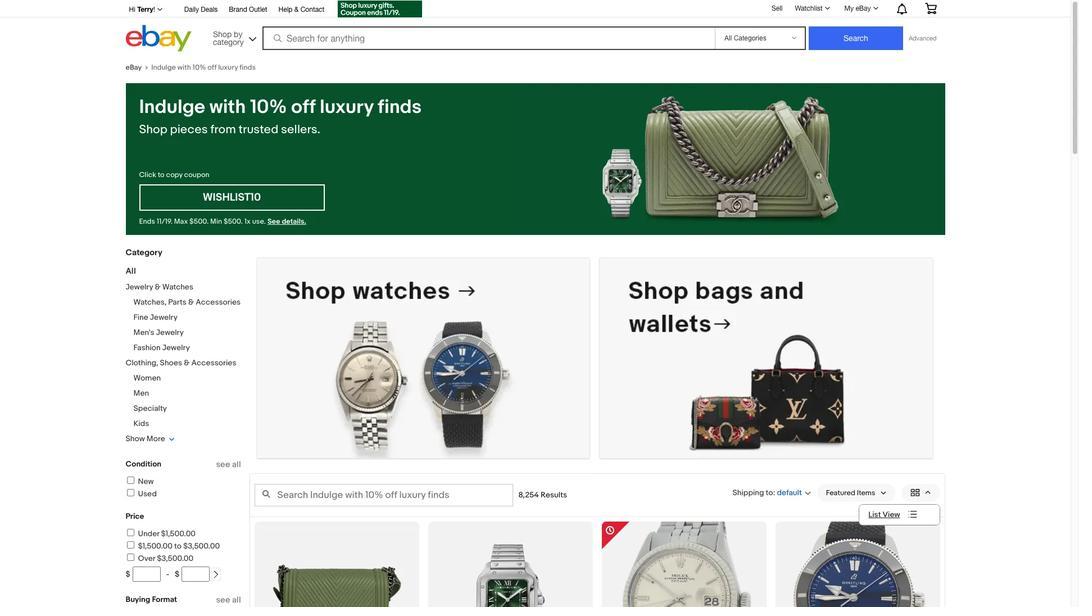 Task type: vqa. For each thing, say whether or not it's contained in the screenshot.
Clothing, Shoes & Accessories link
yes



Task type: locate. For each thing, give the bounding box(es) containing it.
finds
[[240, 63, 256, 72], [378, 96, 422, 119]]

Minimum Value text field
[[133, 567, 161, 582]]

category
[[126, 247, 162, 258]]

1 horizontal spatial to
[[174, 541, 182, 551]]

kids
[[134, 419, 149, 428]]

1 vertical spatial indulge
[[139, 96, 205, 119]]

off
[[208, 63, 217, 72], [291, 96, 316, 119]]

show more button
[[126, 434, 175, 444]]

$500. left min
[[189, 217, 209, 226]]

account navigation
[[123, 0, 945, 19]]

1 see from the top
[[216, 459, 230, 470]]

& right parts
[[188, 297, 194, 307]]

all for condition
[[232, 459, 241, 470]]

watches
[[162, 282, 193, 292]]

fine
[[134, 313, 148, 322]]

1 vertical spatial luxury
[[320, 96, 374, 119]]

finds for indulge with 10% off luxury finds
[[240, 63, 256, 72]]

see all button for condition
[[216, 459, 241, 470]]

to down under $1,500.00
[[174, 541, 182, 551]]

luxury down category
[[218, 63, 238, 72]]

1 vertical spatial $3,500.00
[[157, 554, 194, 563]]

2 all from the top
[[232, 595, 241, 605]]

see all button
[[216, 459, 241, 470], [216, 595, 241, 605]]

show more
[[126, 434, 165, 444]]

jewelry & watches watches, parts & accessories fine jewelry men's jewelry fashion jewelry clothing, shoes & accessories women men specialty kids
[[126, 282, 241, 428]]

off inside indulge with 10% off luxury finds shop pieces from trusted sellers.
[[291, 96, 316, 119]]

$
[[126, 570, 130, 579], [175, 570, 180, 579]]

fine jewelry link
[[134, 313, 178, 322]]

luxury
[[218, 63, 238, 72], [320, 96, 374, 119]]

1 vertical spatial to
[[766, 488, 773, 497]]

2 $500. from the left
[[224, 217, 243, 226]]

0 horizontal spatial shop
[[139, 123, 167, 137]]

1 vertical spatial see
[[216, 595, 230, 605]]

view: gallery view image
[[910, 487, 931, 499]]

off down category
[[208, 63, 217, 72]]

$1,500.00 to $3,500.00
[[138, 541, 220, 551]]

0 vertical spatial 10%
[[193, 63, 206, 72]]

list view link
[[860, 505, 940, 524]]

1 vertical spatial with
[[210, 96, 246, 119]]

0 horizontal spatial with
[[178, 63, 191, 72]]

0 vertical spatial $3,500.00
[[183, 541, 220, 551]]

main content
[[249, 248, 945, 607]]

with
[[178, 63, 191, 72], [210, 96, 246, 119]]

jewelry up the fashion jewelry link
[[156, 328, 184, 337]]

$ down over $3,500.00 option
[[126, 570, 130, 579]]

ends 11/19. max $500. min $500. 1x use. see details.
[[139, 217, 306, 226]]

1 vertical spatial see all button
[[216, 595, 241, 605]]

0 vertical spatial finds
[[240, 63, 256, 72]]

10% for indulge with 10% off luxury finds
[[193, 63, 206, 72]]

shop left pieces
[[139, 123, 167, 137]]

to left copy
[[158, 170, 165, 179]]

off up 'sellers.'
[[291, 96, 316, 119]]

1 horizontal spatial ebay
[[856, 4, 871, 12]]

sell link
[[767, 4, 788, 12]]

1 $ from the left
[[126, 570, 130, 579]]

2 see from the top
[[216, 595, 230, 605]]

1 vertical spatial 10%
[[250, 96, 287, 119]]

shipping
[[733, 488, 764, 497]]

0 vertical spatial off
[[208, 63, 217, 72]]

luxury inside indulge with 10% off luxury finds shop pieces from trusted sellers.
[[320, 96, 374, 119]]

indulge for indulge with 10% off luxury finds shop pieces from trusted sellers.
[[139, 96, 205, 119]]

1 all from the top
[[232, 459, 241, 470]]

$3,500.00 down '$1,500.00 to $3,500.00' link at bottom
[[157, 554, 194, 563]]

None text field
[[600, 258, 933, 459]]

indulge for indulge with 10% off luxury finds
[[151, 63, 176, 72]]

price
[[126, 512, 144, 521]]

$500. left 1x
[[224, 217, 243, 226]]

indulge with 10% off luxury finds shop pieces from trusted sellers.
[[139, 96, 422, 137]]

all for buying format
[[232, 595, 241, 605]]

0 horizontal spatial $500.
[[189, 217, 209, 226]]

1 horizontal spatial shop
[[213, 30, 232, 39]]

0 horizontal spatial finds
[[240, 63, 256, 72]]

10% for indulge with 10% off luxury finds shop pieces from trusted sellers.
[[250, 96, 287, 119]]

deals
[[201, 6, 218, 13]]

1 horizontal spatial off
[[291, 96, 316, 119]]

by
[[234, 30, 243, 39]]

accessories
[[196, 297, 241, 307], [191, 358, 236, 368]]

0 horizontal spatial luxury
[[218, 63, 238, 72]]

0 vertical spatial ebay
[[856, 4, 871, 12]]

use.
[[252, 217, 266, 226]]

featured
[[826, 488, 856, 497]]

pieces
[[170, 123, 208, 137]]

0 vertical spatial see all button
[[216, 459, 241, 470]]

ebay inside account navigation
[[856, 4, 871, 12]]

1 horizontal spatial luxury
[[320, 96, 374, 119]]

cartier santos medium 35.1mm wssa0061 steel roman green dial new/complete 2023 image
[[428, 542, 593, 607]]

to left default
[[766, 488, 773, 497]]

$1,500.00 to $3,500.00 checkbox
[[127, 541, 134, 549]]

details.
[[282, 217, 306, 226]]

!
[[153, 6, 155, 13]]

& inside account navigation
[[294, 6, 299, 13]]

buying format
[[126, 595, 177, 604]]

default
[[777, 488, 802, 498]]

0 vertical spatial see all
[[216, 459, 241, 470]]

0 vertical spatial with
[[178, 63, 191, 72]]

jewelry down all
[[126, 282, 153, 292]]

None text field
[[257, 258, 590, 459]]

0 vertical spatial all
[[232, 459, 241, 470]]

see for buying format
[[216, 595, 230, 605]]

indulge with 10% off luxury finds
[[151, 63, 256, 72]]

indulge inside indulge with 10% off luxury finds shop pieces from trusted sellers.
[[139, 96, 205, 119]]

0 horizontal spatial to
[[158, 170, 165, 179]]

chanel calfskin chevron quilted medium boy flap light green bag image
[[254, 522, 419, 607]]

1 vertical spatial see all
[[216, 595, 241, 605]]

1 see all from the top
[[216, 459, 241, 470]]

0 vertical spatial indulge
[[151, 63, 176, 72]]

with inside indulge with 10% off luxury finds shop pieces from trusted sellers.
[[210, 96, 246, 119]]

0 vertical spatial to
[[158, 170, 165, 179]]

&
[[294, 6, 299, 13], [155, 282, 161, 292], [188, 297, 194, 307], [184, 358, 190, 368]]

2 see all button from the top
[[216, 595, 241, 605]]

1 see all button from the top
[[216, 459, 241, 470]]

new link
[[125, 477, 154, 486]]

finds inside indulge with 10% off luxury finds shop pieces from trusted sellers.
[[378, 96, 422, 119]]

$1,500.00 up "over $3,500.00" link
[[138, 541, 173, 551]]

1 vertical spatial finds
[[378, 96, 422, 119]]

category
[[213, 37, 244, 46]]

accessories right shoes
[[191, 358, 236, 368]]

2 see all from the top
[[216, 595, 241, 605]]

0 horizontal spatial $
[[126, 570, 130, 579]]

& right shoes
[[184, 358, 190, 368]]

featured items button
[[817, 484, 896, 502]]

$ right -
[[175, 570, 180, 579]]

10% inside indulge with 10% off luxury finds shop pieces from trusted sellers.
[[250, 96, 287, 119]]

$500.
[[189, 217, 209, 226], [224, 217, 243, 226]]

1 vertical spatial off
[[291, 96, 316, 119]]

10%
[[193, 63, 206, 72], [250, 96, 287, 119]]

wishlist10 button
[[139, 184, 325, 211]]

all
[[232, 459, 241, 470], [232, 595, 241, 605]]

submit price range image
[[212, 571, 220, 579]]

accessories right parts
[[196, 297, 241, 307]]

from
[[210, 123, 236, 137]]

watches image
[[257, 258, 590, 458]]

wishlist10
[[203, 191, 261, 204]]

$3,500.00
[[183, 541, 220, 551], [157, 554, 194, 563]]

indulge
[[151, 63, 176, 72], [139, 96, 205, 119]]

1 horizontal spatial $500.
[[224, 217, 243, 226]]

shop
[[213, 30, 232, 39], [139, 123, 167, 137]]

8,254 results
[[519, 490, 567, 500]]

list view
[[869, 510, 900, 519]]

shop left 'by' in the left top of the page
[[213, 30, 232, 39]]

1 vertical spatial ebay
[[126, 63, 142, 72]]

with right "ebay" link
[[178, 63, 191, 72]]

& right help on the top left of page
[[294, 6, 299, 13]]

luxury for indulge with 10% off luxury finds shop pieces from trusted sellers.
[[320, 96, 374, 119]]

$1,500.00 up $1,500.00 to $3,500.00
[[161, 529, 196, 539]]

copy
[[166, 170, 183, 179]]

None submit
[[809, 26, 903, 50]]

1x
[[244, 217, 251, 226]]

$3,500.00 up maximum value text box
[[183, 541, 220, 551]]

men's jewelry link
[[134, 328, 184, 337]]

specialty
[[134, 404, 167, 413]]

2 vertical spatial to
[[174, 541, 182, 551]]

luxury up 'sellers.'
[[320, 96, 374, 119]]

coupon
[[184, 170, 210, 179]]

with up from
[[210, 96, 246, 119]]

2 horizontal spatial to
[[766, 488, 773, 497]]

$1,500.00
[[161, 529, 196, 539], [138, 541, 173, 551]]

max
[[174, 217, 188, 226]]

0 vertical spatial luxury
[[218, 63, 238, 72]]

1 vertical spatial shop
[[139, 123, 167, 137]]

1 horizontal spatial finds
[[378, 96, 422, 119]]

used link
[[125, 489, 157, 499]]

1 vertical spatial all
[[232, 595, 241, 605]]

1 horizontal spatial 10%
[[250, 96, 287, 119]]

trusted
[[239, 123, 278, 137]]

0 vertical spatial shop
[[213, 30, 232, 39]]

format
[[152, 595, 177, 604]]

2 $ from the left
[[175, 570, 180, 579]]

to
[[158, 170, 165, 179], [766, 488, 773, 497], [174, 541, 182, 551]]

0 vertical spatial see
[[216, 459, 230, 470]]

to inside shipping to : default
[[766, 488, 773, 497]]

Under $1,500.00 checkbox
[[127, 529, 134, 536]]

0 horizontal spatial off
[[208, 63, 217, 72]]

shop by category button
[[208, 25, 259, 49]]

under
[[138, 529, 159, 539]]

1 horizontal spatial $
[[175, 570, 180, 579]]

men's
[[134, 328, 154, 337]]

0 horizontal spatial 10%
[[193, 63, 206, 72]]

1 horizontal spatial with
[[210, 96, 246, 119]]

fashion jewelry link
[[134, 343, 190, 353]]



Task type: describe. For each thing, give the bounding box(es) containing it.
used
[[138, 489, 157, 499]]

under $1,500.00
[[138, 529, 196, 539]]

New checkbox
[[127, 477, 134, 484]]

terry
[[137, 5, 153, 13]]

1 $500. from the left
[[189, 217, 209, 226]]

finds for indulge with 10% off luxury finds shop pieces from trusted sellers.
[[378, 96, 422, 119]]

ends
[[139, 217, 155, 226]]

my ebay
[[845, 4, 871, 12]]

shipping to : default
[[733, 488, 802, 498]]

0 horizontal spatial ebay
[[126, 63, 142, 72]]

to for :
[[766, 488, 773, 497]]

11/19.
[[157, 217, 173, 226]]

your shopping cart image
[[925, 3, 937, 14]]

parts
[[168, 297, 187, 307]]

help
[[279, 6, 293, 13]]

main content containing shipping to
[[249, 248, 945, 607]]

$ for maximum value text box
[[175, 570, 180, 579]]

:
[[773, 488, 776, 497]]

brand outlet
[[229, 6, 267, 13]]

mens 46mm breitling super ocean automatic watch with blue and dial rubber strap image
[[778, 522, 938, 607]]

jewelry up men's jewelry link
[[150, 313, 178, 322]]

hi terry !
[[129, 5, 155, 13]]

list
[[869, 510, 881, 519]]

women
[[134, 373, 161, 383]]

all
[[126, 266, 136, 277]]

jewelry & watches link
[[126, 282, 193, 292]]

shoes
[[160, 358, 182, 368]]

sell
[[772, 4, 783, 12]]

over $3,500.00
[[138, 554, 194, 563]]

fashion
[[134, 343, 161, 353]]

jewelry up clothing, shoes & accessories link
[[162, 343, 190, 353]]

0 vertical spatial $1,500.00
[[161, 529, 196, 539]]

brand
[[229, 6, 247, 13]]

my ebay link
[[839, 2, 884, 15]]

min
[[210, 217, 222, 226]]

off for indulge with 10% off luxury finds
[[208, 63, 217, 72]]

featured items
[[826, 488, 876, 497]]

to for $3,500.00
[[174, 541, 182, 551]]

to for copy
[[158, 170, 165, 179]]

clothing, shoes & accessories link
[[126, 358, 236, 368]]

hi
[[129, 6, 135, 13]]

items
[[857, 488, 876, 497]]

handbags image
[[600, 258, 933, 458]]

see all for condition
[[216, 459, 241, 470]]

daily
[[184, 6, 199, 13]]

1 vertical spatial $1,500.00
[[138, 541, 173, 551]]

rolex datejust men stainless steel watch 18k white gold fluted bezel silver 1601 image
[[613, 522, 756, 607]]

luxury for indulge with 10% off luxury finds
[[218, 63, 238, 72]]

advanced link
[[903, 27, 943, 49]]

contact
[[301, 6, 325, 13]]

daily deals link
[[184, 4, 218, 16]]

Search for anything text field
[[264, 28, 713, 49]]

Over $3,500.00 checkbox
[[127, 554, 134, 561]]

outlet
[[249, 6, 267, 13]]

8,254
[[519, 490, 539, 500]]

watches,
[[134, 297, 167, 307]]

more
[[147, 434, 165, 444]]

specialty link
[[134, 404, 167, 413]]

kids link
[[134, 419, 149, 428]]

-
[[166, 570, 169, 579]]

shop inside indulge with 10% off luxury finds shop pieces from trusted sellers.
[[139, 123, 167, 137]]

$ for minimum value text box at the bottom of page
[[126, 570, 130, 579]]

click to copy coupon
[[139, 170, 210, 179]]

get the coupon image
[[338, 1, 422, 17]]

1 vertical spatial accessories
[[191, 358, 236, 368]]

shop by category
[[213, 30, 244, 46]]

my
[[845, 4, 854, 12]]

under $1,500.00 link
[[125, 529, 196, 539]]

women link
[[134, 373, 161, 383]]

view
[[883, 510, 900, 519]]

Maximum Value text field
[[182, 567, 210, 582]]

none text field inside main content
[[600, 258, 933, 459]]

Used checkbox
[[127, 489, 134, 496]]

help & contact
[[279, 6, 325, 13]]

with for indulge with 10% off luxury finds shop pieces from trusted sellers.
[[210, 96, 246, 119]]

over $3,500.00 link
[[125, 554, 194, 563]]

off for indulge with 10% off luxury finds shop pieces from trusted sellers.
[[291, 96, 316, 119]]

watchlist
[[795, 4, 823, 12]]

shop by category banner
[[123, 0, 945, 55]]

show
[[126, 434, 145, 444]]

new
[[138, 477, 154, 486]]

condition
[[126, 459, 161, 469]]

none submit inside shop by category banner
[[809, 26, 903, 50]]

Enter your search keyword text field
[[254, 484, 513, 506]]

see all for buying format
[[216, 595, 241, 605]]

0 vertical spatial accessories
[[196, 297, 241, 307]]

see
[[268, 217, 280, 226]]

men link
[[134, 388, 149, 398]]

men
[[134, 388, 149, 398]]

& up watches, at the left
[[155, 282, 161, 292]]

shop inside shop by category
[[213, 30, 232, 39]]

watches, parts & accessories link
[[134, 297, 241, 307]]

watchlist link
[[789, 2, 835, 15]]

brand outlet link
[[229, 4, 267, 16]]

see for condition
[[216, 459, 230, 470]]

clothing,
[[126, 358, 158, 368]]

results
[[541, 490, 567, 500]]

advanced
[[909, 35, 937, 42]]

daily deals
[[184, 6, 218, 13]]

help & contact link
[[279, 4, 325, 16]]

with for indulge with 10% off luxury finds
[[178, 63, 191, 72]]

see all button for buying format
[[216, 595, 241, 605]]



